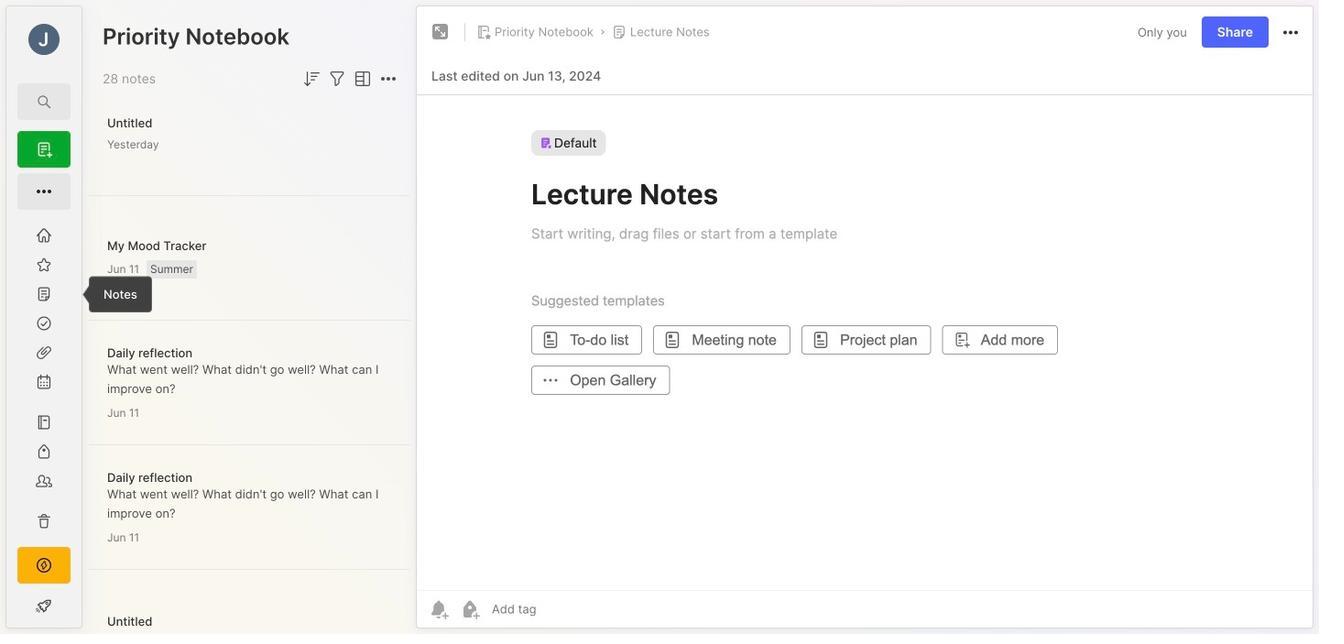 Task type: describe. For each thing, give the bounding box(es) containing it.
Sort options field
[[301, 68, 323, 90]]

Add tag field
[[490, 601, 628, 617]]

account image
[[28, 24, 60, 55]]

Note Editor text field
[[417, 94, 1313, 590]]

upgrade image
[[33, 554, 55, 576]]

Account field
[[6, 21, 82, 58]]

note window element
[[416, 5, 1314, 633]]

main element
[[0, 0, 88, 634]]

2 new note image from the top
[[33, 181, 55, 203]]

expand note image
[[430, 21, 452, 43]]

0 horizontal spatial more actions field
[[378, 68, 400, 90]]

home image
[[35, 226, 53, 245]]



Task type: locate. For each thing, give the bounding box(es) containing it.
more actions image for more actions field in note window element
[[1280, 22, 1302, 44]]

More actions field
[[1280, 21, 1302, 44], [378, 68, 400, 90]]

add a reminder image
[[428, 598, 450, 620]]

1 vertical spatial more actions field
[[378, 68, 400, 90]]

1 horizontal spatial more actions image
[[1280, 22, 1302, 44]]

edit search image
[[33, 91, 55, 113]]

1 vertical spatial more actions image
[[378, 68, 400, 90]]

View options field
[[348, 68, 374, 90]]

more actions image inside note window element
[[1280, 22, 1302, 44]]

Help and Learning task checklist field
[[6, 591, 82, 620]]

more actions image
[[1280, 22, 1302, 44], [378, 68, 400, 90]]

click to expand image
[[80, 600, 94, 622]]

add filters image
[[326, 68, 348, 90]]

new note image down edit search image
[[33, 138, 55, 160]]

tree inside 'main' element
[[6, 221, 82, 536]]

1 vertical spatial new note image
[[33, 181, 55, 203]]

1 new note image from the top
[[33, 138, 55, 160]]

Add filters field
[[326, 68, 348, 90]]

more actions field inside note window element
[[1280, 21, 1302, 44]]

1 horizontal spatial more actions field
[[1280, 21, 1302, 44]]

0 horizontal spatial more actions image
[[378, 68, 400, 90]]

0 vertical spatial more actions image
[[1280, 22, 1302, 44]]

add tag image
[[459, 598, 481, 620]]

0 vertical spatial new note image
[[33, 138, 55, 160]]

new note image
[[33, 138, 55, 160], [33, 181, 55, 203]]

0 vertical spatial more actions field
[[1280, 21, 1302, 44]]

more actions image for left more actions field
[[378, 68, 400, 90]]

new note image up home 'image'
[[33, 181, 55, 203]]

tree
[[6, 221, 82, 536]]



Task type: vqa. For each thing, say whether or not it's contained in the screenshot.
the Add tag field
yes



